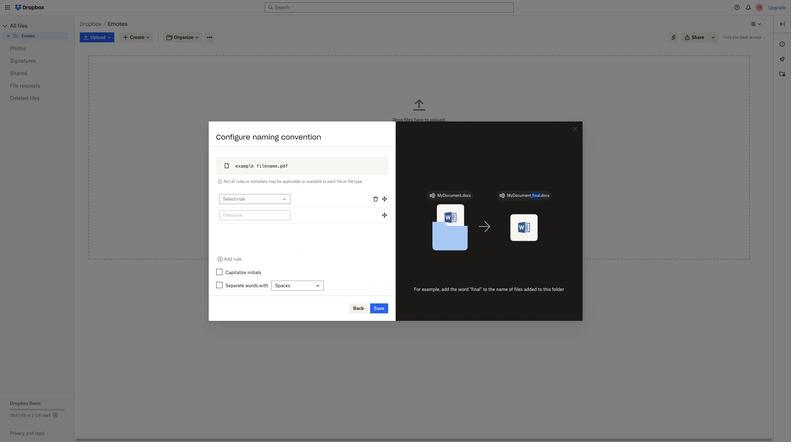 Task type: locate. For each thing, give the bounding box(es) containing it.
1 vertical spatial added
[[422, 206, 435, 212]]

0 vertical spatial have
[[741, 35, 749, 40]]

added right "name"
[[525, 287, 537, 292]]

import from google drive
[[382, 189, 435, 194]]

more
[[392, 156, 403, 161]]

content
[[431, 156, 447, 161]]

upload,
[[431, 117, 446, 123]]

0 horizontal spatial add
[[422, 156, 430, 161]]

added down drive
[[422, 206, 435, 212]]

open information panel image
[[779, 41, 787, 48]]

2 vertical spatial access
[[423, 224, 437, 229]]

only
[[724, 35, 732, 40], [239, 180, 246, 184]]

share inside more ways to add content element
[[382, 224, 394, 229]]

1 horizontal spatial dropbox
[[80, 21, 102, 27]]

'upload'
[[415, 124, 431, 129]]

files inside drop files here to upload, or use the 'upload' button
[[405, 117, 413, 123]]

0 horizontal spatial from
[[397, 189, 407, 194]]

the right use
[[407, 124, 414, 129]]

or left use
[[393, 124, 397, 129]]

files right request
[[400, 206, 409, 212]]

files
[[18, 23, 28, 29], [30, 95, 40, 101], [405, 117, 413, 123], [254, 156, 265, 162], [400, 206, 409, 212], [515, 287, 523, 292]]

have
[[741, 35, 749, 40], [253, 180, 260, 184]]

share for share
[[692, 35, 705, 40]]

1 horizontal spatial only
[[724, 35, 732, 40]]

this
[[398, 172, 406, 177], [441, 206, 449, 212], [443, 224, 451, 229], [544, 287, 552, 292]]

of right "name"
[[510, 287, 514, 292]]

0 horizontal spatial have
[[253, 180, 260, 184]]

the for here
[[407, 124, 414, 129]]

1 vertical spatial add
[[442, 287, 450, 292]]

access inside more ways to add content element
[[423, 224, 437, 229]]

and left manage
[[395, 224, 403, 229]]

folder permissions image
[[272, 179, 277, 184]]

2 file from the left
[[348, 179, 354, 184]]

files inside 'link'
[[18, 23, 28, 29]]

the inside drop files here to upload, or use the 'upload' button
[[407, 124, 414, 129]]

0 vertical spatial you
[[733, 35, 740, 40]]

1 vertical spatial you
[[247, 180, 252, 184]]

0 vertical spatial of
[[510, 287, 514, 292]]

add
[[224, 257, 233, 262]]

1 horizontal spatial of
[[510, 287, 514, 292]]

to
[[425, 117, 430, 123], [416, 156, 420, 161], [291, 156, 296, 162], [323, 179, 327, 184], [410, 206, 414, 212], [436, 206, 440, 212], [286, 207, 291, 213], [438, 224, 442, 229], [484, 287, 488, 292], [539, 287, 543, 292]]

photos
[[10, 45, 26, 51]]

file left "type."
[[348, 179, 354, 184]]

0 horizontal spatial be
[[277, 179, 282, 184]]

1 vertical spatial emotes
[[22, 34, 35, 38]]

with
[[259, 283, 268, 288]]

file
[[10, 83, 19, 89]]

2 horizontal spatial added
[[525, 287, 537, 292]]

and
[[395, 224, 403, 229], [26, 431, 34, 436]]

rule
[[237, 196, 245, 202], [234, 257, 242, 262]]

0 horizontal spatial you
[[247, 180, 252, 184]]

1 horizontal spatial file
[[348, 179, 354, 184]]

be right folder permissions image
[[277, 179, 282, 184]]

added
[[275, 156, 290, 162], [422, 206, 435, 212], [525, 287, 537, 292]]

1 horizontal spatial share
[[692, 35, 705, 40]]

open pinned items image
[[779, 56, 787, 63]]

or
[[393, 124, 397, 129], [246, 179, 250, 184], [302, 179, 306, 184], [344, 179, 347, 184]]

1 vertical spatial be
[[416, 206, 421, 212]]

be inside dialog
[[277, 179, 282, 184]]

dropbox left /
[[80, 21, 102, 27]]

emotes inside emotes link
[[22, 34, 35, 38]]

back
[[354, 306, 364, 311]]

1 horizontal spatial emotes
[[108, 21, 128, 27]]

1 horizontal spatial only you have access
[[724, 35, 762, 40]]

2
[[32, 414, 34, 418]]

0 horizontal spatial added
[[275, 156, 290, 162]]

share inside button
[[692, 35, 705, 40]]

all files link
[[10, 21, 75, 31]]

0 vertical spatial only you have access
[[724, 35, 762, 40]]

files down file requests link
[[30, 95, 40, 101]]

not all rules or metadata may be applicable or available to each file or file type.
[[224, 179, 363, 184]]

create
[[216, 133, 240, 141]]

all files tree
[[1, 21, 75, 41]]

0 horizontal spatial only you have access
[[239, 180, 270, 184]]

used
[[42, 414, 50, 418]]

select rule button
[[216, 192, 388, 208]]

files for deleted
[[30, 95, 40, 101]]

1 vertical spatial and
[[26, 431, 34, 436]]

file right each
[[337, 179, 343, 184]]

capitalize initials
[[226, 270, 262, 275]]

dropbox up 28.57
[[10, 401, 28, 406]]

0 horizontal spatial and
[[26, 431, 34, 436]]

1 horizontal spatial be
[[416, 206, 421, 212]]

1 horizontal spatial from
[[420, 172, 430, 177]]

2 horizontal spatial the
[[489, 287, 496, 292]]

shared link
[[10, 67, 65, 80]]

privacy and legal
[[10, 431, 45, 436]]

access
[[750, 35, 762, 40], [260, 180, 270, 184], [423, 224, 437, 229]]

or left available at the top left
[[302, 179, 306, 184]]

separate
[[226, 283, 244, 288]]

the for add
[[489, 287, 496, 292]]

0 horizontal spatial the
[[407, 124, 414, 129]]

select
[[223, 196, 236, 202]]

rules
[[236, 179, 245, 184]]

them
[[272, 207, 285, 213]]

are
[[266, 156, 274, 162]]

here
[[415, 117, 424, 123]]

the left word
[[451, 287, 458, 292]]

dropbox for dropbox / emotes
[[80, 21, 102, 27]]

back button
[[350, 304, 368, 314]]

0 horizontal spatial of
[[27, 414, 31, 418]]

files right "name"
[[515, 287, 523, 292]]

0 horizontal spatial access
[[260, 180, 270, 184]]

mydocument.docx
[[438, 193, 471, 198]]

0 vertical spatial be
[[277, 179, 282, 184]]

files for request
[[400, 206, 409, 212]]

your
[[431, 172, 440, 177]]

and for manage
[[395, 224, 403, 229]]

privacy
[[10, 431, 25, 436]]

rule right 'select'
[[237, 196, 245, 202]]

mydocument _final .docx
[[508, 193, 550, 198]]

0 horizontal spatial dropbox
[[10, 401, 28, 406]]

from left your
[[420, 172, 430, 177]]

of
[[510, 287, 514, 292], [27, 414, 31, 418]]

0 vertical spatial dropbox
[[80, 21, 102, 27]]

deleted files link
[[10, 92, 65, 104]]

the left "name"
[[489, 287, 496, 292]]

emotes
[[108, 21, 128, 27], [22, 34, 35, 38]]

be down google
[[416, 206, 421, 212]]

files inside more ways to add content element
[[400, 206, 409, 212]]

1 horizontal spatial access
[[423, 224, 437, 229]]

1 horizontal spatial the
[[451, 287, 458, 292]]

1 vertical spatial have
[[253, 180, 260, 184]]

and inside more ways to add content element
[[395, 224, 403, 229]]

added inside more ways to add content element
[[422, 206, 435, 212]]

the
[[407, 124, 414, 129], [451, 287, 458, 292], [489, 287, 496, 292]]

of left 2
[[27, 414, 31, 418]]

files for all
[[18, 23, 28, 29]]

1 horizontal spatial added
[[422, 206, 435, 212]]

files right "all"
[[18, 23, 28, 29]]

request files to be added to this folder
[[382, 206, 462, 212]]

1 horizontal spatial and
[[395, 224, 403, 229]]

1 vertical spatial from
[[397, 189, 407, 194]]

Folder name text field
[[251, 168, 385, 175]]

1 horizontal spatial add
[[442, 287, 450, 292]]

file
[[337, 179, 343, 184], [348, 179, 354, 184]]

.docx
[[541, 193, 550, 198]]

word
[[459, 287, 469, 292]]

get more space image
[[52, 412, 59, 420]]

0 vertical spatial share
[[692, 35, 705, 40]]

added up filename.pdf
[[275, 156, 290, 162]]

files are added to
[[254, 156, 296, 162]]

1 horizontal spatial you
[[733, 35, 740, 40]]

emotes down all files
[[22, 34, 35, 38]]

0 vertical spatial access
[[750, 35, 762, 40]]

rule inside button
[[237, 196, 245, 202]]

rule right add
[[234, 257, 242, 262]]

emotes right /
[[108, 21, 128, 27]]

1 vertical spatial only
[[239, 180, 246, 184]]

drop files here to upload, or use the 'upload' button
[[393, 117, 446, 129]]

0 horizontal spatial emotes
[[22, 34, 35, 38]]

be
[[277, 179, 282, 184], [416, 206, 421, 212]]

signatures
[[10, 58, 36, 64]]

folder
[[284, 133, 305, 141], [407, 172, 419, 177], [450, 206, 462, 212], [452, 224, 464, 229], [553, 287, 565, 292]]

dropbox for dropbox basic
[[10, 401, 28, 406]]

more ways to add content element
[[367, 155, 473, 239]]

0 vertical spatial add
[[422, 156, 430, 161]]

from right import
[[397, 189, 407, 194]]

and left legal at the bottom left of page
[[26, 431, 34, 436]]

then
[[239, 207, 251, 213]]

0 vertical spatial and
[[395, 224, 403, 229]]

deleted files
[[10, 95, 40, 101]]

dialog
[[209, 121, 583, 321]]

rule for add rule
[[234, 257, 242, 262]]

files up use
[[405, 117, 413, 123]]

1 vertical spatial access
[[260, 180, 270, 184]]

files up example filename.pdf
[[254, 156, 265, 162]]

0 vertical spatial rule
[[237, 196, 245, 202]]

type.
[[355, 179, 363, 184]]

0 horizontal spatial file
[[337, 179, 343, 184]]

separate words with
[[226, 283, 268, 288]]

add left content
[[422, 156, 430, 161]]

when
[[239, 156, 253, 162]]

Filename text field
[[223, 212, 287, 219]]

access this folder from your desktop
[[382, 172, 458, 177]]

0 horizontal spatial share
[[382, 224, 394, 229]]

initials
[[248, 270, 262, 275]]

1 vertical spatial rule
[[234, 257, 242, 262]]

global header element
[[0, 0, 792, 15]]

1 vertical spatial share
[[382, 224, 394, 229]]

save button
[[371, 304, 388, 314]]

add right example,
[[442, 287, 450, 292]]

only you have access
[[724, 35, 762, 40], [239, 180, 270, 184]]

1 vertical spatial dropbox
[[10, 401, 28, 406]]



Task type: vqa. For each thing, say whether or not it's contained in the screenshot.
This in the dialog
yes



Task type: describe. For each thing, give the bounding box(es) containing it.
kb
[[21, 414, 26, 418]]

or right each
[[344, 179, 347, 184]]

0 vertical spatial from
[[420, 172, 430, 177]]

example
[[236, 164, 254, 169]]

or right the rules
[[246, 179, 250, 184]]

privacy and legal link
[[10, 431, 75, 436]]

add rule
[[224, 257, 242, 262]]

all files
[[10, 23, 28, 29]]

or inside drop files here to upload, or use the 'upload' button
[[393, 124, 397, 129]]

emotes link
[[13, 32, 69, 40]]

have inside dialog
[[253, 180, 260, 184]]

1 horizontal spatial have
[[741, 35, 749, 40]]

_final
[[532, 193, 541, 198]]

share and manage access to this folder
[[382, 224, 464, 229]]

google
[[408, 189, 423, 194]]

Spaces button
[[272, 281, 324, 291]]

deleted
[[10, 95, 28, 101]]

and for legal
[[26, 431, 34, 436]]

mydocument
[[508, 193, 532, 198]]

configure naming convention
[[216, 133, 322, 141]]

1 file from the left
[[337, 179, 343, 184]]

1 vertical spatial of
[[27, 414, 31, 418]]

shared
[[10, 70, 27, 76]]

2 vertical spatial added
[[525, 287, 537, 292]]

select rule
[[223, 196, 245, 202]]

open details pane image
[[779, 20, 787, 28]]

ways
[[404, 156, 415, 161]]

all
[[231, 179, 235, 184]]

applicable
[[283, 179, 301, 184]]

0 vertical spatial emotes
[[108, 21, 128, 27]]

share for share and manage access to this folder
[[382, 224, 394, 229]]

manage
[[404, 224, 422, 229]]

/
[[104, 21, 106, 27]]

example,
[[422, 287, 441, 292]]

may
[[269, 179, 276, 184]]

1 vertical spatial only you have access
[[239, 180, 270, 184]]

save
[[374, 306, 385, 311]]

basic
[[29, 401, 41, 406]]

photos link
[[10, 42, 65, 55]]

example filename.pdf
[[236, 164, 288, 169]]

drive
[[424, 189, 435, 194]]

file requests link
[[10, 80, 65, 92]]

available
[[307, 179, 322, 184]]

button
[[432, 124, 446, 129]]

files for drop
[[405, 117, 413, 123]]

add rule button
[[217, 256, 242, 263]]

automated
[[242, 133, 282, 141]]

more ways to add content
[[392, 156, 447, 161]]

dropbox basic
[[10, 401, 41, 406]]

dropbox / emotes
[[80, 21, 128, 27]]

for example, add the word "final" to the name of files added to this folder
[[414, 287, 565, 292]]

dialog containing create automated folder
[[209, 121, 583, 321]]

dropbox link
[[80, 20, 102, 28]]

convention
[[281, 133, 322, 141]]

words
[[246, 283, 258, 288]]

access inside dialog
[[260, 180, 270, 184]]

request
[[382, 206, 399, 212]]

0 vertical spatial only
[[724, 35, 732, 40]]

rename
[[252, 207, 271, 213]]

0 horizontal spatial only
[[239, 180, 246, 184]]

access
[[382, 172, 397, 177]]

not
[[224, 179, 230, 184]]

use
[[399, 124, 406, 129]]

metadata
[[251, 179, 268, 184]]

configure
[[216, 133, 251, 141]]

spaces
[[275, 283, 290, 289]]

be inside more ways to add content element
[[416, 206, 421, 212]]

requests
[[20, 83, 40, 89]]

each
[[328, 179, 336, 184]]

legal
[[35, 431, 45, 436]]

open activity image
[[779, 70, 787, 78]]

gb
[[35, 414, 41, 418]]

rename them to
[[252, 207, 291, 213]]

upgrade link
[[769, 5, 787, 10]]

28.57
[[10, 414, 20, 418]]

naming
[[253, 133, 279, 141]]

file requests
[[10, 83, 40, 89]]

0 vertical spatial added
[[275, 156, 290, 162]]

for
[[414, 287, 421, 292]]

import
[[382, 189, 396, 194]]

to inside drop files here to upload, or use the 'upload' button
[[425, 117, 430, 123]]

all
[[10, 23, 16, 29]]

rule for select rule
[[237, 196, 245, 202]]

28.57 kb of 2 gb used
[[10, 414, 50, 418]]

capitalize
[[226, 270, 247, 275]]

"final"
[[470, 287, 482, 292]]

Select rule button
[[219, 194, 291, 204]]

add inside dialog
[[442, 287, 450, 292]]

desktop
[[441, 172, 458, 177]]

dropbox logo - go to the homepage image
[[12, 2, 46, 12]]

drop
[[393, 117, 403, 123]]

2 horizontal spatial access
[[750, 35, 762, 40]]



